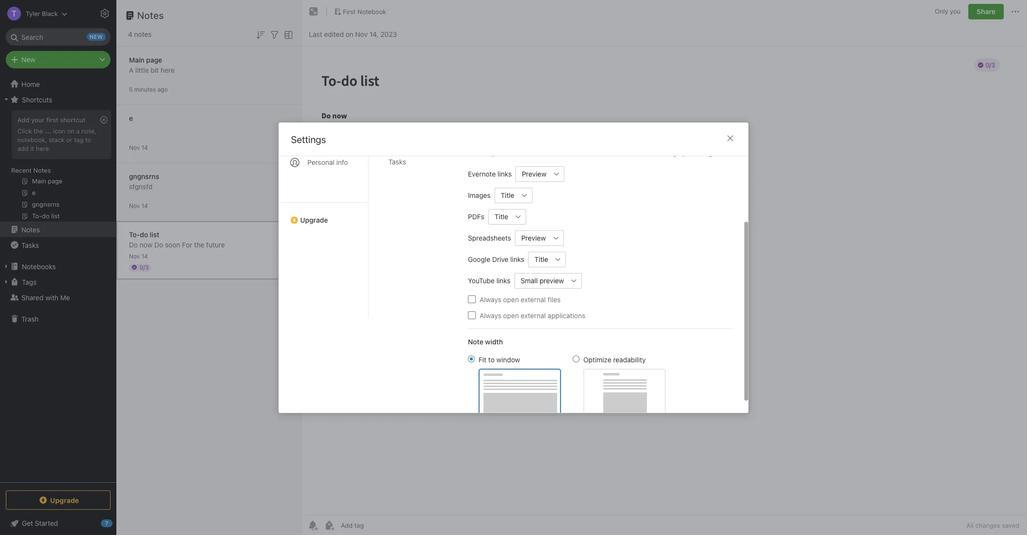 Task type: vqa. For each thing, say whether or not it's contained in the screenshot.
the Account Field
no



Task type: locate. For each thing, give the bounding box(es) containing it.
width
[[485, 337, 503, 346]]

open
[[504, 295, 519, 303], [504, 311, 519, 319]]

add your first shortcut
[[17, 116, 85, 124]]

nov
[[356, 30, 368, 38], [129, 144, 140, 151], [129, 202, 140, 209], [129, 253, 140, 260]]

open up always open external applications
[[504, 295, 519, 303]]

nov left 14,
[[356, 30, 368, 38]]

0 vertical spatial 14
[[142, 144, 148, 151]]

upgrade inside tab list
[[300, 216, 328, 224]]

tags button
[[0, 274, 116, 290]]

on inside note window element
[[346, 30, 354, 38]]

to-do list
[[129, 230, 159, 239]]

to down note,
[[85, 136, 91, 144]]

0 vertical spatial preview button
[[516, 166, 549, 181]]

icon on a note, notebook, stack or tag to add it here.
[[17, 127, 96, 152]]

0 horizontal spatial do
[[129, 240, 138, 249]]

title button for pdfs
[[489, 209, 511, 224]]

optimize readability
[[584, 355, 646, 363]]

to
[[85, 136, 91, 144], [489, 355, 495, 363]]

preview inside choose default view option for evernote links field
[[522, 170, 547, 178]]

2 external from the top
[[521, 311, 546, 319]]

Always open external applications checkbox
[[468, 311, 476, 319]]

0 vertical spatial your
[[31, 116, 45, 124]]

add
[[17, 116, 29, 124]]

preview button
[[516, 166, 549, 181], [515, 230, 549, 246]]

for
[[182, 240, 192, 249]]

title up the spreadsheets
[[495, 212, 508, 221]]

it
[[30, 145, 34, 152]]

external up always open external applications
[[521, 295, 546, 303]]

title button up "title" field
[[495, 187, 517, 203]]

0 horizontal spatial on
[[67, 127, 75, 135]]

tasks inside tab
[[389, 157, 406, 166]]

do down to-
[[129, 240, 138, 249]]

saved
[[1003, 522, 1020, 529]]

1 vertical spatial nov 14
[[129, 202, 148, 209]]

tasks button
[[0, 237, 116, 253]]

1 vertical spatial upgrade
[[50, 496, 79, 504]]

shared with me
[[21, 293, 70, 302]]

1 horizontal spatial your
[[492, 149, 505, 157]]

2 14 from the top
[[142, 202, 148, 209]]

title up small preview button
[[535, 255, 549, 263]]

0 horizontal spatial upgrade button
[[6, 491, 111, 510]]

0 vertical spatial nov 14
[[129, 144, 148, 151]]

settings image
[[99, 8, 111, 19]]

links left and
[[571, 149, 584, 157]]

tree
[[0, 76, 116, 482]]

window
[[497, 355, 521, 363]]

nov 14 down sfgnsfd
[[129, 202, 148, 209]]

0 vertical spatial upgrade button
[[279, 202, 368, 228]]

always right always open external files option
[[480, 295, 502, 303]]

notes link
[[0, 222, 116, 237]]

1 always from the top
[[480, 295, 502, 303]]

soon
[[165, 240, 180, 249]]

2 vertical spatial notes
[[21, 225, 40, 234]]

1 vertical spatial open
[[504, 311, 519, 319]]

links down drive
[[497, 276, 511, 285]]

your left default
[[492, 149, 505, 157]]

edited
[[324, 30, 344, 38]]

0 vertical spatial title button
[[495, 187, 517, 203]]

the inside note list element
[[194, 240, 204, 249]]

notes up "notes"
[[137, 10, 164, 21]]

page
[[146, 56, 162, 64]]

a little bit here
[[129, 66, 175, 74]]

nov up 0/3
[[129, 253, 140, 260]]

main
[[129, 56, 144, 64]]

1 vertical spatial notes
[[33, 166, 51, 174]]

1 vertical spatial your
[[492, 149, 505, 157]]

to right the fit on the bottom left
[[489, 355, 495, 363]]

on left the a
[[67, 127, 75, 135]]

always
[[480, 295, 502, 303], [480, 311, 502, 319]]

gngnsrns
[[129, 172, 159, 180]]

do down list at top left
[[154, 240, 163, 249]]

your
[[31, 116, 45, 124], [492, 149, 505, 157]]

preview for evernote links
[[522, 170, 547, 178]]

Choose default view option for Google Drive links field
[[529, 251, 566, 267]]

note
[[468, 337, 484, 346]]

share
[[977, 7, 996, 16]]

only you
[[935, 7, 961, 15]]

1 vertical spatial always
[[480, 311, 502, 319]]

0 horizontal spatial the
[[34, 127, 43, 135]]

external for applications
[[521, 311, 546, 319]]

title inside "title" field
[[495, 212, 508, 221]]

group containing add your first shortcut
[[0, 107, 116, 226]]

1 vertical spatial the
[[194, 240, 204, 249]]

preview inside choose default view option for spreadsheets field
[[522, 234, 546, 242]]

youtube
[[468, 276, 495, 285]]

preview button for evernote links
[[516, 166, 549, 181]]

1 horizontal spatial the
[[194, 240, 204, 249]]

0 horizontal spatial to
[[85, 136, 91, 144]]

title inside title field
[[535, 255, 549, 263]]

on inside icon on a note, notebook, stack or tag to add it here.
[[67, 127, 75, 135]]

option group
[[468, 354, 666, 416]]

to inside icon on a note, notebook, stack or tag to add it here.
[[85, 136, 91, 144]]

1 external from the top
[[521, 295, 546, 303]]

0 vertical spatial on
[[346, 30, 354, 38]]

nov 14 up gngnsrns
[[129, 144, 148, 151]]

1 horizontal spatial to
[[489, 355, 495, 363]]

tab list
[[279, 61, 369, 318]]

1 vertical spatial title button
[[489, 209, 511, 224]]

1 vertical spatial on
[[67, 127, 75, 135]]

14 up gngnsrns
[[142, 144, 148, 151]]

group
[[0, 107, 116, 226]]

click the ...
[[17, 127, 51, 135]]

on right edited
[[346, 30, 354, 38]]

1 vertical spatial preview
[[522, 234, 546, 242]]

...
[[45, 127, 51, 135]]

title inside title field
[[501, 191, 515, 199]]

0 horizontal spatial upgrade
[[50, 496, 79, 504]]

small
[[521, 276, 538, 285]]

0 vertical spatial preview
[[522, 170, 547, 178]]

0 vertical spatial title
[[501, 191, 515, 199]]

options?
[[679, 149, 706, 157]]

2 vertical spatial nov 14
[[129, 253, 148, 260]]

1 vertical spatial 14
[[142, 202, 148, 209]]

2 vertical spatial title
[[535, 255, 549, 263]]

note width
[[468, 337, 503, 346]]

minutes
[[134, 86, 156, 93]]

files
[[548, 295, 561, 303]]

external
[[521, 295, 546, 303], [521, 311, 546, 319]]

nov down e at the left of the page
[[129, 144, 140, 151]]

0 vertical spatial to
[[85, 136, 91, 144]]

14
[[142, 144, 148, 151], [142, 202, 148, 209], [142, 253, 148, 260]]

the right 'for'
[[194, 240, 204, 249]]

title up "title" field
[[501, 191, 515, 199]]

2 vertical spatial 14
[[142, 253, 148, 260]]

3 nov 14 from the top
[[129, 253, 148, 260]]

1 vertical spatial external
[[521, 311, 546, 319]]

14 up 0/3
[[142, 253, 148, 260]]

2 always from the top
[[480, 311, 502, 319]]

title button
[[495, 187, 517, 203], [489, 209, 511, 224], [529, 251, 551, 267]]

None search field
[[13, 28, 104, 46]]

0 horizontal spatial tasks
[[21, 241, 39, 249]]

upgrade for upgrade popup button inside the tab list
[[300, 216, 328, 224]]

2 nov 14 from the top
[[129, 202, 148, 209]]

upgrade button inside tab list
[[279, 202, 368, 228]]

preview button down views
[[516, 166, 549, 181]]

2023
[[381, 30, 397, 38]]

changes
[[976, 522, 1001, 529]]

only
[[935, 7, 949, 15]]

Choose default view option for YouTube links field
[[515, 273, 582, 288]]

preview down views
[[522, 170, 547, 178]]

spreadsheets
[[468, 234, 511, 242]]

0 vertical spatial open
[[504, 295, 519, 303]]

or
[[66, 136, 72, 144]]

open down always open external files
[[504, 311, 519, 319]]

1 vertical spatial title
[[495, 212, 508, 221]]

your up the click the ...
[[31, 116, 45, 124]]

add
[[17, 145, 29, 152]]

0 vertical spatial external
[[521, 295, 546, 303]]

a
[[129, 66, 134, 74]]

always for always open external files
[[480, 295, 502, 303]]

0 vertical spatial notes
[[137, 10, 164, 21]]

5
[[129, 86, 133, 93]]

nov inside note window element
[[356, 30, 368, 38]]

0/3
[[140, 264, 149, 271]]

click
[[17, 127, 32, 135]]

external down always open external files
[[521, 311, 546, 319]]

close image
[[725, 132, 737, 144]]

notes right recent
[[33, 166, 51, 174]]

upgrade
[[300, 216, 328, 224], [50, 496, 79, 504]]

1 horizontal spatial tasks
[[389, 157, 406, 166]]

new button
[[6, 51, 111, 68]]

2 vertical spatial title button
[[529, 251, 551, 267]]

notes
[[137, 10, 164, 21], [33, 166, 51, 174], [21, 225, 40, 234]]

1 vertical spatial tasks
[[21, 241, 39, 249]]

0 vertical spatial tasks
[[389, 157, 406, 166]]

always for always open external applications
[[480, 311, 502, 319]]

preview up title field
[[522, 234, 546, 242]]

1 14 from the top
[[142, 144, 148, 151]]

notebooks link
[[0, 259, 116, 274]]

1 vertical spatial preview button
[[515, 230, 549, 246]]

e
[[129, 114, 133, 122]]

0 horizontal spatial your
[[31, 116, 45, 124]]

always right always open external applications checkbox at left
[[480, 311, 502, 319]]

tasks inside button
[[21, 241, 39, 249]]

evernote
[[468, 170, 496, 178]]

1 horizontal spatial do
[[154, 240, 163, 249]]

notes up tasks button
[[21, 225, 40, 234]]

title for google drive links
[[535, 255, 549, 263]]

main page
[[129, 56, 162, 64]]

1 horizontal spatial upgrade
[[300, 216, 328, 224]]

2 open from the top
[[504, 311, 519, 319]]

title button right pdfs
[[489, 209, 511, 224]]

your for default
[[492, 149, 505, 157]]

notes inside group
[[33, 166, 51, 174]]

links
[[571, 149, 584, 157], [498, 170, 512, 178], [511, 255, 525, 263], [497, 276, 511, 285]]

preview button up title field
[[515, 230, 549, 246]]

title button down choose default view option for spreadsheets field
[[529, 251, 551, 267]]

1 horizontal spatial on
[[346, 30, 354, 38]]

14 down sfgnsfd
[[142, 202, 148, 209]]

0 vertical spatial upgrade
[[300, 216, 328, 224]]

2 do from the left
[[154, 240, 163, 249]]

what are my options?
[[639, 149, 706, 157]]

nov 14 up 0/3
[[129, 253, 148, 260]]

first notebook
[[343, 8, 386, 15]]

always open external files
[[480, 295, 561, 303]]

nov 14
[[129, 144, 148, 151], [129, 202, 148, 209], [129, 253, 148, 260]]

0 vertical spatial always
[[480, 295, 502, 303]]

1 horizontal spatial upgrade button
[[279, 202, 368, 228]]

the left "..."
[[34, 127, 43, 135]]

shared with me link
[[0, 290, 116, 305]]

open for always open external applications
[[504, 311, 519, 319]]

1 open from the top
[[504, 295, 519, 303]]

preview
[[540, 276, 564, 285]]

expand tags image
[[2, 278, 10, 286]]



Task type: describe. For each thing, give the bounding box(es) containing it.
expand notebooks image
[[2, 263, 10, 270]]

add tag image
[[324, 520, 335, 531]]

images
[[468, 191, 491, 199]]

tasks tab
[[381, 154, 453, 170]]

add a reminder image
[[307, 520, 319, 531]]

future
[[206, 240, 225, 249]]

you
[[951, 7, 961, 15]]

here
[[161, 66, 175, 74]]

me
[[60, 293, 70, 302]]

are
[[657, 149, 667, 157]]

4
[[128, 30, 132, 38]]

title for pdfs
[[495, 212, 508, 221]]

tag
[[74, 136, 84, 144]]

choose your default views for new links and attachments.
[[468, 149, 637, 157]]

default
[[507, 149, 528, 157]]

note window element
[[301, 0, 1028, 535]]

share button
[[969, 4, 1004, 19]]

tags
[[22, 278, 37, 286]]

choose
[[468, 149, 491, 157]]

notes inside note list element
[[137, 10, 164, 21]]

external for files
[[521, 295, 546, 303]]

expand note image
[[308, 6, 320, 17]]

shortcuts
[[22, 95, 52, 104]]

personal info
[[308, 158, 348, 166]]

pdfs
[[468, 212, 485, 221]]

Search text field
[[13, 28, 104, 46]]

trash link
[[0, 311, 116, 327]]

here.
[[36, 145, 51, 152]]

sfgnsfd
[[129, 182, 153, 190]]

recent
[[11, 166, 32, 174]]

1 do from the left
[[129, 240, 138, 249]]

all changes saved
[[967, 522, 1020, 529]]

first
[[46, 116, 58, 124]]

first
[[343, 8, 356, 15]]

links right drive
[[511, 255, 525, 263]]

tab list containing personal info
[[279, 61, 369, 318]]

with
[[45, 293, 58, 302]]

new
[[557, 149, 569, 157]]

what
[[639, 149, 655, 157]]

small preview button
[[515, 273, 567, 288]]

0 vertical spatial the
[[34, 127, 43, 135]]

Choose default view option for Images field
[[495, 187, 533, 203]]

fit to window
[[479, 355, 521, 363]]

your for first
[[31, 116, 45, 124]]

small preview
[[521, 276, 564, 285]]

notebooks
[[22, 262, 56, 271]]

Always open external files checkbox
[[468, 295, 476, 303]]

to-
[[129, 230, 140, 239]]

Note Editor text field
[[301, 47, 1028, 515]]

title button for images
[[495, 187, 517, 203]]

title for images
[[501, 191, 515, 199]]

settings
[[291, 134, 326, 145]]

1 vertical spatial upgrade button
[[6, 491, 111, 510]]

tree containing home
[[0, 76, 116, 482]]

last edited on nov 14, 2023
[[309, 30, 397, 38]]

1 nov 14 from the top
[[129, 144, 148, 151]]

3 14 from the top
[[142, 253, 148, 260]]

Choose default view option for Spreadsheets field
[[515, 230, 564, 246]]

shared
[[21, 293, 44, 302]]

14,
[[370, 30, 379, 38]]

open for always open external files
[[504, 295, 519, 303]]

do now do soon for the future
[[129, 240, 225, 249]]

notes
[[134, 30, 152, 38]]

home link
[[0, 76, 116, 92]]

last
[[309, 30, 322, 38]]

note,
[[81, 127, 96, 135]]

1 vertical spatial to
[[489, 355, 495, 363]]

preview button for spreadsheets
[[515, 230, 549, 246]]

evernote links
[[468, 170, 512, 178]]

nov down sfgnsfd
[[129, 202, 140, 209]]

upgrade for upgrade popup button to the bottom
[[50, 496, 79, 504]]

readability
[[614, 355, 646, 363]]

little
[[135, 66, 149, 74]]

google
[[468, 255, 491, 263]]

views
[[529, 149, 546, 157]]

preview for spreadsheets
[[522, 234, 546, 242]]

recent notes
[[11, 166, 51, 174]]

title button for google drive links
[[529, 251, 551, 267]]

links right evernote
[[498, 170, 512, 178]]

for
[[547, 149, 556, 157]]

a
[[76, 127, 80, 135]]

applications
[[548, 311, 586, 319]]

attachments.
[[599, 149, 637, 157]]

list
[[150, 230, 159, 239]]

Fit to window radio
[[468, 355, 475, 362]]

icon
[[53, 127, 65, 135]]

note list element
[[116, 0, 301, 535]]

home
[[21, 80, 40, 88]]

new
[[21, 55, 35, 64]]

option group containing fit to window
[[468, 354, 666, 416]]

Choose default view option for PDFs field
[[489, 209, 526, 224]]

notebook
[[358, 8, 386, 15]]

all
[[967, 522, 974, 529]]

ago
[[158, 86, 168, 93]]

notebook,
[[17, 136, 47, 144]]

drive
[[493, 255, 509, 263]]

first notebook button
[[331, 5, 390, 18]]

now
[[140, 240, 153, 249]]

trash
[[21, 315, 39, 323]]

bit
[[151, 66, 159, 74]]

do
[[140, 230, 148, 239]]

always open external applications
[[480, 311, 586, 319]]

Optimize readability radio
[[573, 355, 580, 362]]

personal
[[308, 158, 335, 166]]

fit
[[479, 355, 487, 363]]

Choose default view option for Evernote links field
[[516, 166, 565, 181]]

shortcut
[[60, 116, 85, 124]]



